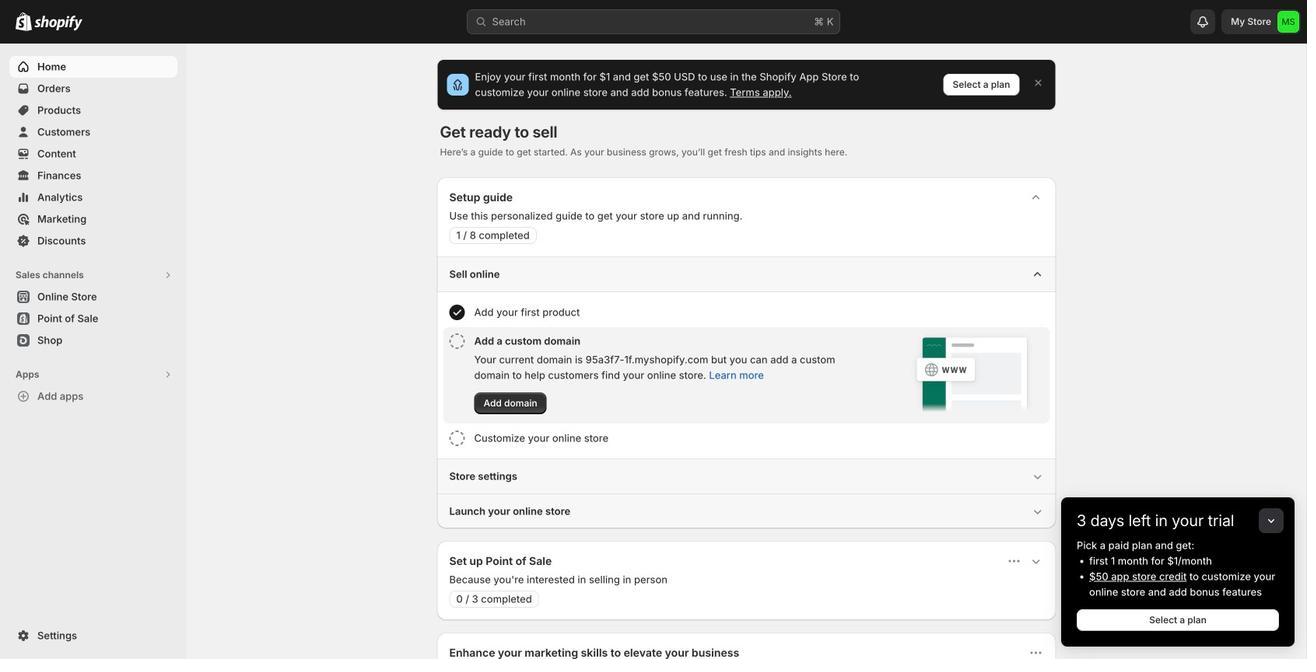 Task type: describe. For each thing, give the bounding box(es) containing it.
mark add your first product as not done image
[[449, 305, 465, 321]]

mark add a custom domain as done image
[[449, 334, 465, 349]]

shopify image
[[34, 15, 82, 31]]

mark customize your online store as done image
[[449, 431, 465, 447]]

my store image
[[1278, 11, 1299, 33]]

add your first product group
[[443, 299, 1050, 327]]

sell online group
[[437, 257, 1056, 459]]

guide categories group
[[437, 257, 1056, 529]]



Task type: vqa. For each thing, say whether or not it's contained in the screenshot.
Add a custom domain Group
yes



Task type: locate. For each thing, give the bounding box(es) containing it.
setup guide region
[[437, 177, 1056, 529]]

shopify image
[[16, 12, 32, 31]]

customize your online store group
[[443, 425, 1050, 453]]

add a custom domain group
[[443, 328, 1050, 424]]



